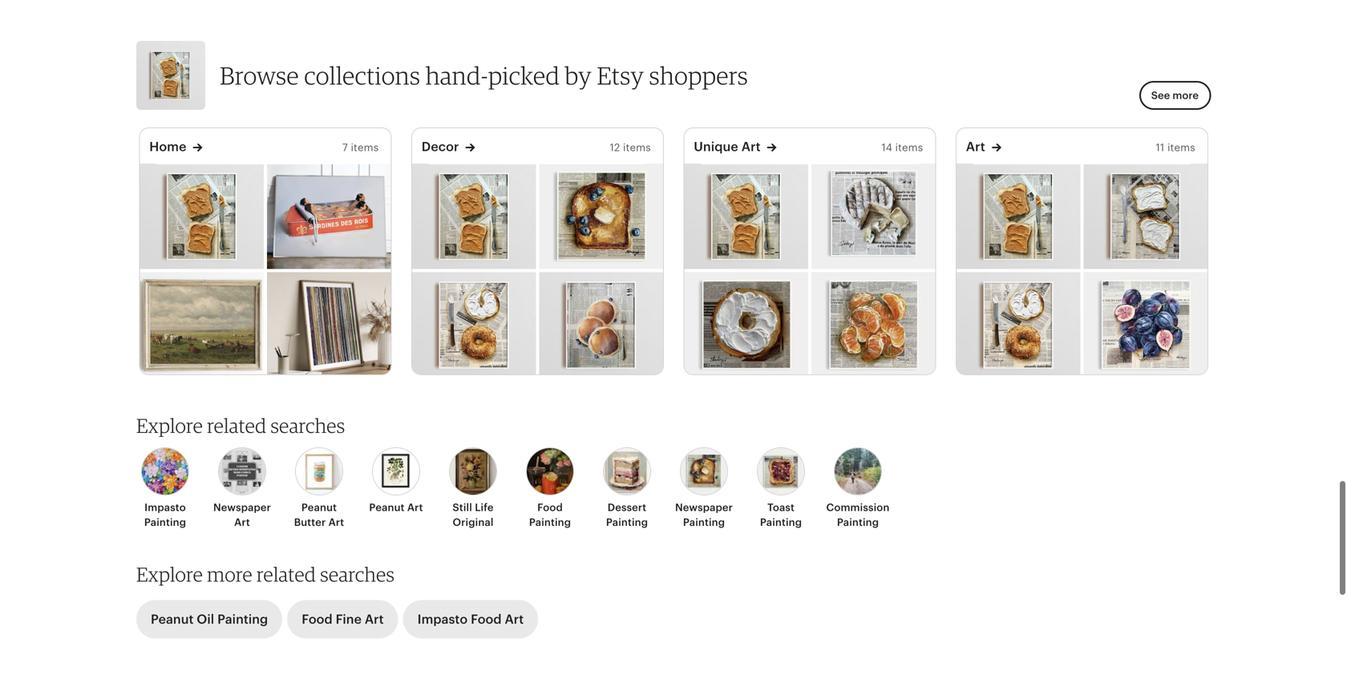 Task type: vqa. For each thing, say whether or not it's contained in the screenshot.


Task type: describe. For each thing, give the bounding box(es) containing it.
dessert painting
[[606, 502, 648, 528]]

shoppers
[[649, 61, 748, 90]]

fine
[[336, 612, 362, 627]]

large music poster vinyl wall art abstract photography retro wall art music record wall art decor college dorm decor gift for music lovers image
[[267, 272, 391, 378]]

food painting link
[[516, 448, 584, 530]]

peanut butter art link
[[286, 448, 353, 530]]

14
[[882, 142, 893, 154]]

bagel painting impasto painting original acrylic paining newspaper art breakfast painting image for art
[[957, 272, 1080, 378]]

collections
[[304, 61, 421, 90]]

items for unique art
[[895, 142, 923, 154]]

impasto painting newspaper art peanut butter toast food painting breakfast painting image for decor
[[412, 164, 536, 269]]

newspaper art link
[[209, 448, 276, 530]]

meadow landscape, cows painting, country landscape, farm painting, vintage art / p62 image
[[140, 272, 264, 378]]

1 vertical spatial searches
[[320, 563, 395, 586]]

dessert
[[608, 502, 647, 514]]

decor
[[422, 140, 459, 154]]

impasto painting
[[144, 502, 186, 528]]

items for art
[[1168, 142, 1196, 154]]

painting for newspaper
[[683, 516, 725, 528]]

art inside newspaper art
[[234, 516, 250, 528]]

see more link
[[1139, 81, 1211, 110]]

explore related searches
[[136, 414, 345, 438]]

painting for dessert
[[606, 516, 648, 528]]

explore related searches region
[[127, 414, 1221, 559]]

original
[[453, 516, 494, 528]]

figs painting fruit painting figs wall art newspaper art fruit still life original oil painting by julia stankevych image
[[1084, 272, 1208, 378]]

newspaper art
[[213, 502, 271, 528]]

impasto painting newspaper art peanut butter toast food painting breakfast painting image for unique art
[[684, 164, 808, 269]]

peanut art
[[369, 502, 423, 514]]

related inside region
[[207, 414, 267, 438]]

bagel painting impasto painting food paintingnewspaper art breakfast painting image
[[684, 272, 808, 378]]

hand-
[[426, 61, 488, 90]]

commission
[[826, 502, 890, 514]]

toast
[[768, 502, 795, 514]]

newspaper painting
[[675, 502, 733, 528]]

more for see
[[1173, 89, 1199, 101]]

peanut for art
[[369, 502, 405, 514]]

impasto food art link
[[403, 600, 538, 639]]

11 items
[[1156, 142, 1196, 154]]

12 items
[[610, 142, 651, 154]]

by
[[565, 61, 592, 90]]

peanut for butter
[[301, 502, 337, 514]]

peanut oil painting
[[151, 612, 268, 627]]

unique art
[[694, 140, 761, 154]]

14 items
[[882, 142, 923, 154]]

still
[[453, 502, 472, 514]]

see more
[[1151, 89, 1199, 101]]

unique
[[694, 140, 738, 154]]

newspaper for painting
[[675, 502, 733, 514]]

toast painting link
[[747, 448, 815, 530]]

home
[[149, 140, 186, 154]]

painting right oil
[[217, 612, 268, 627]]

butter
[[294, 516, 326, 528]]

browse
[[220, 61, 299, 90]]

food for food painting
[[537, 502, 563, 514]]

12
[[610, 142, 620, 154]]

impasto painting newspaper art peanut butter toast food painting breakfast painting image for art
[[957, 164, 1080, 269]]

picked
[[488, 61, 560, 90]]

impasto for impasto painting
[[144, 502, 186, 514]]

see
[[1151, 89, 1170, 101]]

commission painting link
[[824, 448, 892, 530]]



Task type: locate. For each thing, give the bounding box(es) containing it.
1 impasto painting newspaper art peanut butter toast food painting breakfast painting image from the left
[[140, 164, 264, 269]]

painting right dessert painting
[[683, 516, 725, 528]]

etsy
[[597, 61, 644, 90]]

peanut oil painting link
[[136, 600, 282, 639]]

0 horizontal spatial food
[[302, 612, 333, 627]]

impasto for impasto food art
[[418, 612, 468, 627]]

1 horizontal spatial more
[[1173, 89, 1199, 101]]

1 vertical spatial more
[[207, 563, 253, 586]]

cheese painting food painting original oil painting newspaper art camembert art breakfast art food wall art image
[[811, 164, 935, 269]]

11
[[1156, 142, 1165, 154]]

painting
[[144, 516, 186, 528], [529, 516, 571, 528], [606, 516, 648, 528], [683, 516, 725, 528], [760, 516, 802, 528], [837, 516, 879, 528], [217, 612, 268, 627]]

peanut left oil
[[151, 612, 194, 627]]

peanut art link
[[363, 448, 430, 515]]

painting down commission
[[837, 516, 879, 528]]

life
[[475, 502, 494, 514]]

still life original link
[[439, 448, 507, 530]]

searches up fine
[[320, 563, 395, 586]]

painting left newspaper art
[[144, 516, 186, 528]]

impasto inside impasto food art link
[[418, 612, 468, 627]]

0 horizontal spatial peanut
[[151, 612, 194, 627]]

1 explore from the top
[[136, 414, 203, 438]]

1 bagel painting impasto painting original acrylic paining newspaper art breakfast painting image from the left
[[412, 272, 536, 378]]

food painting
[[529, 502, 571, 528]]

bagel painting impasto painting original acrylic paining newspaper art breakfast painting image for decor
[[412, 272, 536, 378]]

peanut butter art
[[294, 502, 344, 528]]

still life original
[[453, 502, 494, 528]]

peanut
[[301, 502, 337, 514], [369, 502, 405, 514], [151, 612, 194, 627]]

art
[[742, 140, 761, 154], [966, 140, 985, 154], [407, 502, 423, 514], [234, 516, 250, 528], [328, 516, 344, 528], [365, 612, 384, 627], [505, 612, 524, 627]]

impasto painting newspaper art peanut butter toast food painting breakfast painting image for home
[[140, 164, 264, 269]]

peanut for oil
[[151, 612, 194, 627]]

more up peanut oil painting link
[[207, 563, 253, 586]]

1 items from the left
[[351, 142, 379, 154]]

0 horizontal spatial newspaper
[[213, 502, 271, 514]]

1 horizontal spatial impasto
[[418, 612, 468, 627]]

bagel painting impasto painting original acrylic paining newspaper art breakfast painting image
[[412, 272, 536, 378], [957, 272, 1080, 378]]

0 horizontal spatial more
[[207, 563, 253, 586]]

0 vertical spatial searches
[[271, 414, 345, 438]]

7 items
[[342, 142, 379, 154]]

oil
[[197, 612, 214, 627]]

painting for toast
[[760, 516, 802, 528]]

2 items from the left
[[623, 142, 651, 154]]

dessert painting link
[[593, 448, 661, 530]]

painting for commission
[[837, 516, 879, 528]]

food
[[537, 502, 563, 514], [302, 612, 333, 627], [471, 612, 502, 627]]

painting for food
[[529, 516, 571, 528]]

peanut right peanut butter art
[[369, 502, 405, 514]]

impasto painting link
[[132, 448, 199, 530]]

impasto food art
[[418, 612, 524, 627]]

items right 7
[[351, 142, 379, 154]]

newspaper right dessert
[[675, 502, 733, 514]]

impasto inside impasto painting
[[144, 502, 186, 514]]

2 impasto painting newspaper art peanut butter toast food painting breakfast painting image from the left
[[412, 164, 536, 269]]

impasto painting newspaper art peanut butter toast food painting breakfast painting image
[[140, 164, 264, 269], [412, 164, 536, 269], [684, 164, 808, 269], [957, 164, 1080, 269]]

2 newspaper from the left
[[675, 502, 733, 514]]

impasto
[[144, 502, 186, 514], [418, 612, 468, 627]]

1 vertical spatial impasto
[[418, 612, 468, 627]]

peanut up "butter"
[[301, 502, 337, 514]]

1 horizontal spatial peanut
[[301, 502, 337, 514]]

3 items from the left
[[895, 142, 923, 154]]

1 newspaper from the left
[[213, 502, 271, 514]]

explore
[[136, 414, 203, 438], [136, 563, 203, 586]]

1 horizontal spatial newspaper
[[675, 502, 733, 514]]

1 horizontal spatial food
[[471, 612, 502, 627]]

4 items from the left
[[1168, 142, 1196, 154]]

1 vertical spatial explore
[[136, 563, 203, 586]]

painting inside 'commission painting'
[[837, 516, 879, 528]]

0 vertical spatial more
[[1173, 89, 1199, 101]]

items right 11
[[1168, 142, 1196, 154]]

painting inside "newspaper painting"
[[683, 516, 725, 528]]

painting down toast
[[760, 516, 802, 528]]

more for explore
[[207, 563, 253, 586]]

more
[[1173, 89, 1199, 101], [207, 563, 253, 586]]

3 impasto painting newspaper art peanut butter toast food painting breakfast painting image from the left
[[684, 164, 808, 269]]

0 vertical spatial impasto
[[144, 502, 186, 514]]

related
[[207, 414, 267, 438], [257, 563, 316, 586]]

commission painting
[[826, 502, 890, 528]]

pancake painting original oil artwork blueberry dessert painting newspeper art breakfast painting image
[[539, 272, 663, 378]]

explore for explore related searches
[[136, 414, 203, 438]]

searches inside explore related searches region
[[271, 414, 345, 438]]

2 bagel painting impasto painting original acrylic paining newspaper art breakfast painting image from the left
[[957, 272, 1080, 378]]

7
[[342, 142, 348, 154]]

toast painting
[[760, 502, 802, 528]]

0 horizontal spatial bagel painting impasto painting original acrylic paining newspaper art breakfast painting image
[[412, 272, 536, 378]]

food fine art link
[[287, 600, 398, 639]]

newspaper up the explore more related searches
[[213, 502, 271, 514]]

more right see
[[1173, 89, 1199, 101]]

newspaper for art
[[213, 502, 271, 514]]

searches up peanut butter art link
[[271, 414, 345, 438]]

4 impasto painting newspaper art peanut butter toast food painting breakfast painting image from the left
[[957, 164, 1080, 269]]

1 horizontal spatial bagel painting impasto painting original acrylic paining newspaper art breakfast painting image
[[957, 272, 1080, 378]]

1 vertical spatial related
[[257, 563, 316, 586]]

2 horizontal spatial food
[[537, 502, 563, 514]]

browse collections hand-picked by etsy shoppers
[[220, 61, 748, 90]]

items
[[351, 142, 379, 154], [623, 142, 651, 154], [895, 142, 923, 154], [1168, 142, 1196, 154]]

peanut inside peanut butter art
[[301, 502, 337, 514]]

tangerine painting orange painting original oil painting mandarin painting citrus painting newspaper art fruit painting image
[[811, 272, 935, 378]]

explore up oil
[[136, 563, 203, 586]]

related down "butter"
[[257, 563, 316, 586]]

sardines of the kings | vintage | sardines des rois a l'huile | kitchen wall art | humor | premium quality print image
[[267, 164, 391, 269]]

impasto painting original acrylic painting cream cheese toast newspaper art breakfast painting image
[[1084, 164, 1208, 269]]

items for home
[[351, 142, 379, 154]]

art inside peanut butter art
[[328, 516, 344, 528]]

explore inside region
[[136, 414, 203, 438]]

food fine art
[[302, 612, 384, 627]]

0 horizontal spatial impasto
[[144, 502, 186, 514]]

food for food fine art
[[302, 612, 333, 627]]

searches
[[271, 414, 345, 438], [320, 563, 395, 586]]

related up newspaper art link
[[207, 414, 267, 438]]

painting right original
[[529, 516, 571, 528]]

painting for impasto
[[144, 516, 186, 528]]

items right 14
[[895, 142, 923, 154]]

explore up the impasto painting link
[[136, 414, 203, 438]]

items for decor
[[623, 142, 651, 154]]

2 explore from the top
[[136, 563, 203, 586]]

food inside food painting
[[537, 502, 563, 514]]

explore more related searches
[[136, 563, 395, 586]]

items right 12
[[623, 142, 651, 154]]

0 vertical spatial related
[[207, 414, 267, 438]]

french toast painting blueberry painting newspaper art food painting breakfast painting 8x8" by julia stankevych image
[[539, 164, 663, 269]]

explore for explore more related searches
[[136, 563, 203, 586]]

2 horizontal spatial peanut
[[369, 502, 405, 514]]

newspaper painting link
[[670, 448, 738, 530]]

newspaper
[[213, 502, 271, 514], [675, 502, 733, 514]]

painting down dessert
[[606, 516, 648, 528]]

newspaper inside "link"
[[675, 502, 733, 514]]

0 vertical spatial explore
[[136, 414, 203, 438]]



